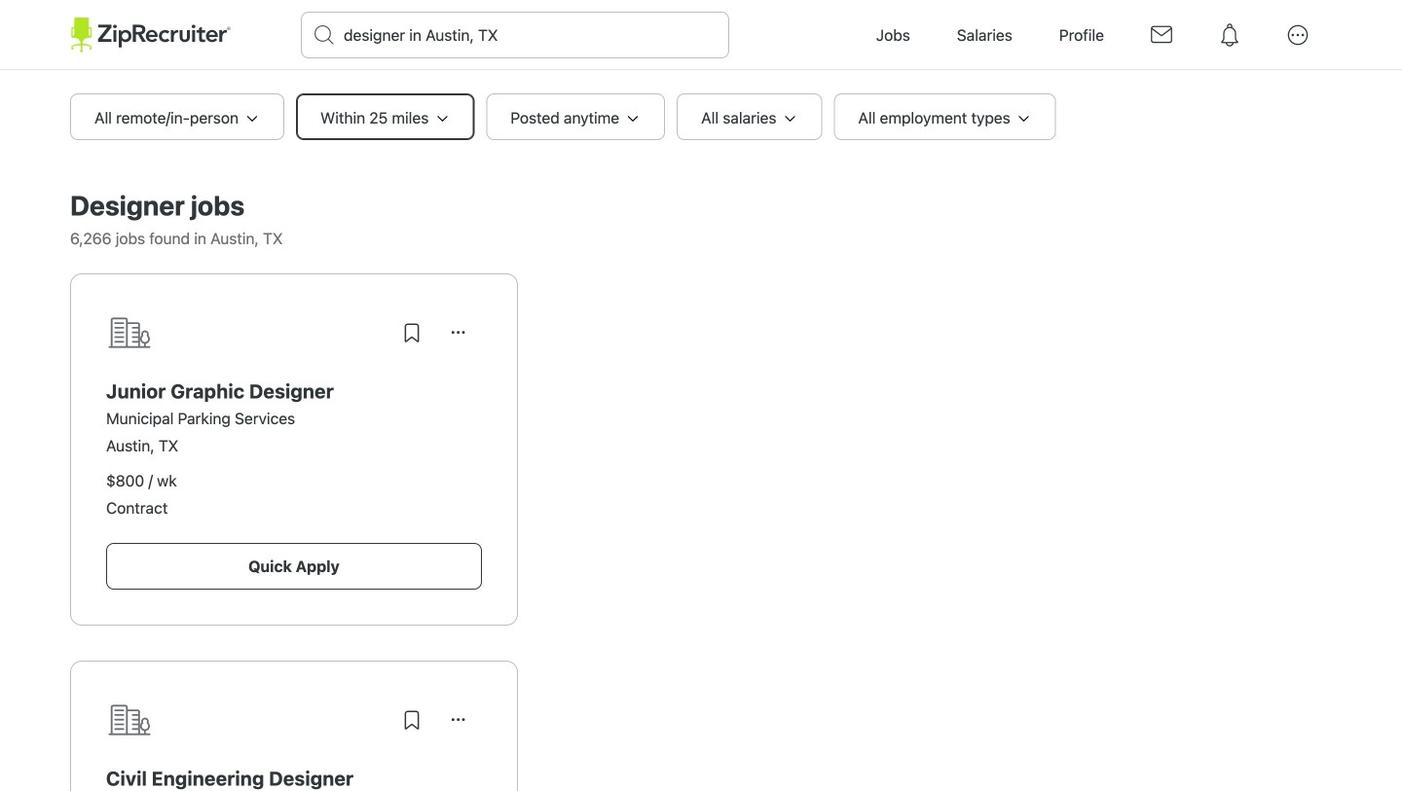 Task type: vqa. For each thing, say whether or not it's contained in the screenshot.
Save Job For Later icon related to Junior Graphic Designer ELEMENT in the left of the page
yes



Task type: locate. For each thing, give the bounding box(es) containing it.
save job for later image
[[400, 321, 424, 345], [400, 709, 424, 733]]

0 vertical spatial save job for later image
[[400, 321, 424, 345]]

junior graphic designer element
[[106, 380, 482, 403]]

save job for later image for the junior graphic designer 'element'
[[400, 321, 424, 345]]

1 save job for later image from the top
[[400, 321, 424, 345]]

1 vertical spatial save job for later image
[[400, 709, 424, 733]]

2 save job for later image from the top
[[400, 709, 424, 733]]

None button
[[435, 310, 482, 357]]

Search job title or keyword search field
[[302, 13, 729, 57]]

ziprecruiter image
[[70, 18, 231, 53]]



Task type: describe. For each thing, give the bounding box(es) containing it.
civil engineering designer element
[[106, 768, 482, 791]]

save job for later image for civil engineering designer element
[[400, 709, 424, 733]]

menu image
[[1276, 13, 1321, 57]]

main element
[[70, 0, 1333, 70]]

notifications image
[[1208, 13, 1253, 57]]

job card menu element
[[435, 717, 482, 736]]



